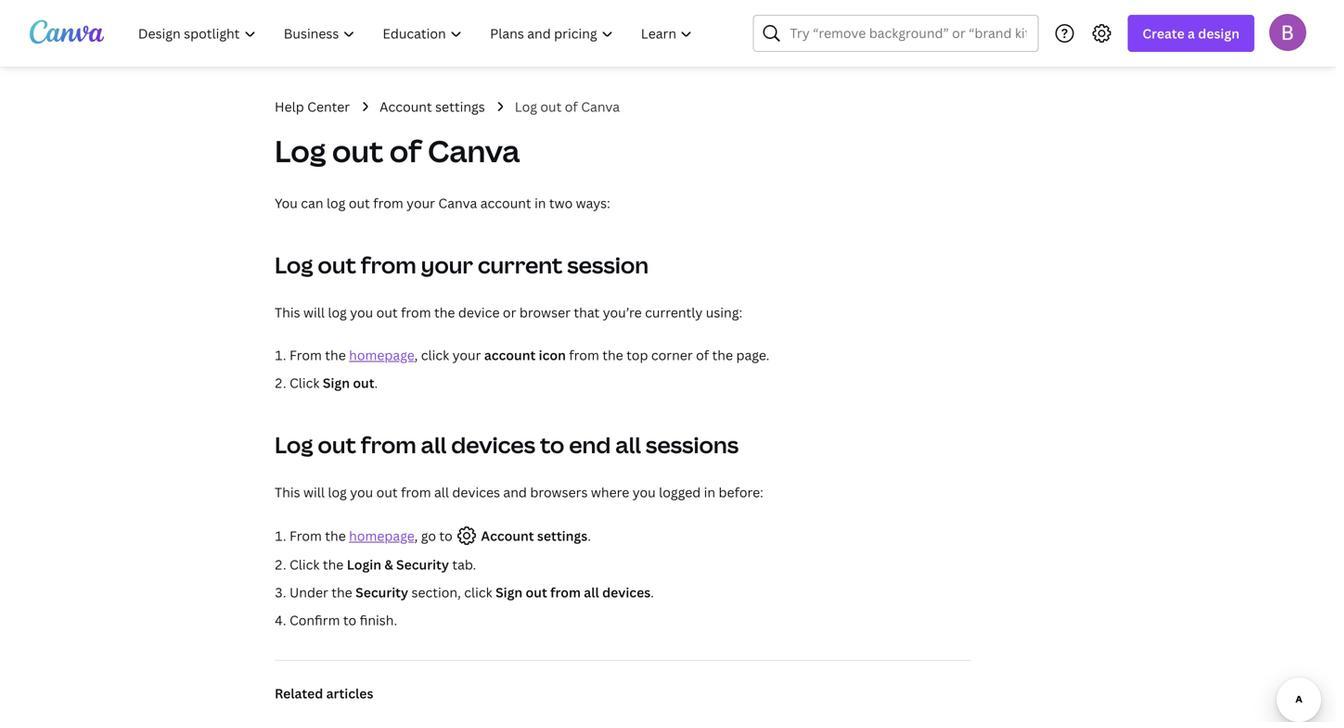Task type: vqa. For each thing, say whether or not it's contained in the screenshot.
'File' POPUP BUTTON
no



Task type: locate. For each thing, give the bounding box(es) containing it.
log out of canva link
[[515, 97, 620, 117]]

account settings down this will log you out from all devices and browsers where you logged in before:
[[478, 528, 588, 545]]

log right can
[[327, 194, 346, 212]]

sign
[[323, 374, 350, 392], [496, 584, 523, 602]]

2 vertical spatial to
[[343, 612, 357, 630]]

from
[[373, 194, 403, 212], [361, 250, 416, 280], [401, 304, 431, 322], [569, 347, 599, 364], [361, 430, 416, 460], [401, 484, 431, 502], [550, 584, 581, 602]]

click for section,
[[464, 584, 492, 602]]

click
[[421, 347, 449, 364], [464, 584, 492, 602]]

to left end
[[540, 430, 565, 460]]

2 homepage link from the top
[[349, 528, 414, 545]]

homepage link for &
[[349, 528, 414, 545]]

.
[[374, 374, 378, 392], [588, 528, 591, 545], [651, 584, 654, 602]]

you're
[[603, 304, 642, 322]]

0 horizontal spatial in
[[535, 194, 546, 212]]

homepage link for .
[[349, 347, 414, 364]]

homepage for .
[[349, 347, 414, 364]]

from up click sign out .
[[289, 347, 322, 364]]

2 vertical spatial devices
[[602, 584, 651, 602]]

all
[[421, 430, 447, 460], [615, 430, 641, 460], [434, 484, 449, 502], [584, 584, 599, 602]]

1 click from the top
[[289, 374, 320, 392]]

1 will from the top
[[303, 304, 325, 322]]

1 vertical spatial will
[[303, 484, 325, 502]]

click
[[289, 374, 320, 392], [289, 556, 320, 574]]

log
[[515, 98, 537, 116], [275, 131, 326, 171], [275, 250, 313, 280], [275, 430, 313, 460]]

your up log out from your current session
[[407, 194, 435, 212]]

account
[[480, 194, 531, 212], [484, 347, 536, 364]]

1 , from the top
[[414, 347, 418, 364]]

you up click sign out .
[[350, 304, 373, 322]]

1 this from the top
[[275, 304, 300, 322]]

0 vertical spatial log
[[327, 194, 346, 212]]

to left finish.
[[343, 612, 357, 630]]

1 vertical spatial canva
[[428, 131, 520, 171]]

2 horizontal spatial to
[[540, 430, 565, 460]]

2 homepage from the top
[[349, 528, 414, 545]]

1 vertical spatial log out of canva
[[275, 131, 520, 171]]

0 horizontal spatial click
[[421, 347, 449, 364]]

your for click
[[452, 347, 481, 364]]

this
[[275, 304, 300, 322], [275, 484, 300, 502]]

1 vertical spatial to
[[439, 528, 453, 545]]

page.
[[736, 347, 770, 364]]

in left two
[[535, 194, 546, 212]]

0 vertical spatial will
[[303, 304, 325, 322]]

2 horizontal spatial .
[[651, 584, 654, 602]]

confirm to finish.
[[289, 612, 397, 630]]

2 vertical spatial log
[[328, 484, 347, 502]]

0 vertical spatial settings
[[435, 98, 485, 116]]

homepage up click sign out .
[[349, 347, 414, 364]]

or
[[503, 304, 516, 322]]

in right logged
[[704, 484, 716, 502]]

account left icon
[[484, 347, 536, 364]]

1 horizontal spatial settings
[[537, 528, 588, 545]]

the up click the login & security tab.
[[325, 528, 346, 545]]

homepage link up click sign out .
[[349, 347, 414, 364]]

account down and
[[481, 528, 534, 545]]

settings
[[435, 98, 485, 116], [537, 528, 588, 545]]

0 vertical spatial devices
[[451, 430, 535, 460]]

2 this from the top
[[275, 484, 300, 502]]

1 vertical spatial account
[[481, 528, 534, 545]]

2 , from the top
[[414, 528, 418, 545]]

log up from the homepage , go to
[[328, 484, 347, 502]]

homepage up click the login & security tab.
[[349, 528, 414, 545]]

0 vertical spatial .
[[374, 374, 378, 392]]

will
[[303, 304, 325, 322], [303, 484, 325, 502]]

create a design
[[1143, 25, 1240, 42]]

confirm
[[289, 612, 340, 630]]

1 vertical spatial log
[[328, 304, 347, 322]]

account settings
[[380, 98, 485, 116], [478, 528, 588, 545]]

0 vertical spatial click
[[289, 374, 320, 392]]

2 from from the top
[[289, 528, 322, 545]]

the left device
[[434, 304, 455, 322]]

can
[[301, 194, 323, 212]]

0 vertical spatial your
[[407, 194, 435, 212]]

1 vertical spatial this
[[275, 484, 300, 502]]

0 horizontal spatial account
[[380, 98, 432, 116]]

finish.
[[360, 612, 397, 630]]

out
[[540, 98, 562, 116], [332, 131, 383, 171], [349, 194, 370, 212], [318, 250, 356, 280], [376, 304, 398, 322], [353, 374, 374, 392], [318, 430, 356, 460], [376, 484, 398, 502], [526, 584, 547, 602]]

Try "remove background" or "brand kit" search field
[[790, 16, 1027, 51]]

0 horizontal spatial settings
[[435, 98, 485, 116]]

of
[[565, 98, 578, 116], [389, 131, 422, 171], [696, 347, 709, 364]]

from
[[289, 347, 322, 364], [289, 528, 322, 545]]

click for ,
[[421, 347, 449, 364]]

section,
[[412, 584, 461, 602]]

1 homepage from the top
[[349, 347, 414, 364]]

before:
[[719, 484, 764, 502]]

log
[[327, 194, 346, 212], [328, 304, 347, 322], [328, 484, 347, 502]]

corner
[[651, 347, 693, 364]]

2 click from the top
[[289, 556, 320, 574]]

you up from the homepage , go to
[[350, 484, 373, 502]]

homepage link up click the login & security tab.
[[349, 528, 414, 545]]

login
[[347, 556, 381, 574]]

account settings down top level navigation element
[[380, 98, 485, 116]]

0 horizontal spatial to
[[343, 612, 357, 630]]

will up from the homepage , go to
[[303, 484, 325, 502]]

0 vertical spatial click
[[421, 347, 449, 364]]

from up under at left
[[289, 528, 322, 545]]

create a design button
[[1128, 15, 1255, 52]]

create
[[1143, 25, 1185, 42]]

your
[[407, 194, 435, 212], [421, 250, 473, 280], [452, 347, 481, 364]]

you
[[350, 304, 373, 322], [350, 484, 373, 502], [633, 484, 656, 502]]

logged
[[659, 484, 701, 502]]

you right the where
[[633, 484, 656, 502]]

1 horizontal spatial click
[[464, 584, 492, 602]]

1 vertical spatial sign
[[496, 584, 523, 602]]

your for from
[[407, 194, 435, 212]]

log out of canva
[[515, 98, 620, 116], [275, 131, 520, 171]]

1 vertical spatial click
[[289, 556, 320, 574]]

1 vertical spatial .
[[588, 528, 591, 545]]

bob builder image
[[1269, 14, 1307, 51]]

1 horizontal spatial to
[[439, 528, 453, 545]]

click for click the
[[289, 556, 320, 574]]

,
[[414, 347, 418, 364], [414, 528, 418, 545]]

canva
[[581, 98, 620, 116], [428, 131, 520, 171], [438, 194, 477, 212]]

2 vertical spatial .
[[651, 584, 654, 602]]

0 vertical spatial account
[[380, 98, 432, 116]]

your up device
[[421, 250, 473, 280]]

1 vertical spatial homepage link
[[349, 528, 414, 545]]

under the security section, click sign out from all devices .
[[289, 584, 654, 602]]

the
[[434, 304, 455, 322], [325, 347, 346, 364], [602, 347, 623, 364], [712, 347, 733, 364], [325, 528, 346, 545], [323, 556, 344, 574], [332, 584, 352, 602]]

homepage link
[[349, 347, 414, 364], [349, 528, 414, 545]]

1 vertical spatial account settings
[[478, 528, 588, 545]]

you can log out from your canva account in two ways:
[[275, 194, 610, 212]]

0 vertical spatial ,
[[414, 347, 418, 364]]

articles
[[326, 685, 373, 703]]

from the homepage , go to
[[289, 528, 453, 545]]

to for go
[[439, 528, 453, 545]]

to for devices
[[540, 430, 565, 460]]

1 horizontal spatial of
[[565, 98, 578, 116]]

that
[[574, 304, 600, 322]]

account down top level navigation element
[[380, 98, 432, 116]]

1 vertical spatial click
[[464, 584, 492, 602]]

click down tab.
[[464, 584, 492, 602]]

the left the top
[[602, 347, 623, 364]]

0 vertical spatial of
[[565, 98, 578, 116]]

devices
[[451, 430, 535, 460], [452, 484, 500, 502], [602, 584, 651, 602]]

settings down browsers
[[537, 528, 588, 545]]

in
[[535, 194, 546, 212], [704, 484, 716, 502]]

0 vertical spatial this
[[275, 304, 300, 322]]

account
[[380, 98, 432, 116], [481, 528, 534, 545]]

account left two
[[480, 194, 531, 212]]

and
[[503, 484, 527, 502]]

this for this will log you out from the device or browser that you're currently using:
[[275, 304, 300, 322]]

1 vertical spatial homepage
[[349, 528, 414, 545]]

security down click the login & security tab.
[[356, 584, 408, 602]]

0 vertical spatial homepage link
[[349, 347, 414, 364]]

1 horizontal spatial in
[[704, 484, 716, 502]]

0 vertical spatial canva
[[581, 98, 620, 116]]

1 from from the top
[[289, 347, 322, 364]]

log up click sign out .
[[328, 304, 347, 322]]

settings down top level navigation element
[[435, 98, 485, 116]]

click down this will log you out from the device or browser that you're currently using:
[[421, 347, 449, 364]]

1 homepage link from the top
[[349, 347, 414, 364]]

to
[[540, 430, 565, 460], [439, 528, 453, 545], [343, 612, 357, 630]]

0 vertical spatial log out of canva
[[515, 98, 620, 116]]

2 will from the top
[[303, 484, 325, 502]]

two
[[549, 194, 573, 212]]

0 horizontal spatial of
[[389, 131, 422, 171]]

2 vertical spatial your
[[452, 347, 481, 364]]

0 vertical spatial to
[[540, 430, 565, 460]]

0 horizontal spatial sign
[[323, 374, 350, 392]]

tab.
[[452, 556, 476, 574]]

help center link
[[275, 97, 350, 117]]

1 vertical spatial from
[[289, 528, 322, 545]]

this will log you out from the device or browser that you're currently using:
[[275, 304, 742, 322]]

0 vertical spatial homepage
[[349, 347, 414, 364]]

0 vertical spatial security
[[396, 556, 449, 574]]

your down device
[[452, 347, 481, 364]]

security down go
[[396, 556, 449, 574]]

1 vertical spatial of
[[389, 131, 422, 171]]

help
[[275, 98, 304, 116]]

to right go
[[439, 528, 453, 545]]

2 horizontal spatial of
[[696, 347, 709, 364]]

0 vertical spatial account
[[480, 194, 531, 212]]

1 vertical spatial in
[[704, 484, 716, 502]]

homepage
[[349, 347, 414, 364], [349, 528, 414, 545]]

2 vertical spatial of
[[696, 347, 709, 364]]

top
[[627, 347, 648, 364]]

1 vertical spatial ,
[[414, 528, 418, 545]]

will up click sign out .
[[303, 304, 325, 322]]

security
[[396, 556, 449, 574], [356, 584, 408, 602]]

0 vertical spatial from
[[289, 347, 322, 364]]

0 vertical spatial account settings
[[380, 98, 485, 116]]



Task type: describe. For each thing, give the bounding box(es) containing it.
will for this will log you out from all devices and browsers where you logged in before:
[[303, 484, 325, 502]]

session
[[567, 250, 649, 280]]

click sign out .
[[289, 374, 378, 392]]

from for from the homepage , go to
[[289, 528, 322, 545]]

1 vertical spatial account
[[484, 347, 536, 364]]

ways:
[[576, 194, 610, 212]]

log for this will log you out from the device or browser that you're currently using:
[[328, 304, 347, 322]]

center
[[307, 98, 350, 116]]

browsers
[[530, 484, 588, 502]]

1 horizontal spatial .
[[588, 528, 591, 545]]

end
[[569, 430, 611, 460]]

the up confirm to finish.
[[332, 584, 352, 602]]

1 vertical spatial settings
[[537, 528, 588, 545]]

currently
[[645, 304, 703, 322]]

1 vertical spatial your
[[421, 250, 473, 280]]

1 horizontal spatial account
[[481, 528, 534, 545]]

click for click
[[289, 374, 320, 392]]

related
[[275, 685, 323, 703]]

2 vertical spatial canva
[[438, 194, 477, 212]]

sessions
[[646, 430, 739, 460]]

1 vertical spatial security
[[356, 584, 408, 602]]

, for , click your
[[414, 347, 418, 364]]

account inside "account settings" "link"
[[380, 98, 432, 116]]

1 vertical spatial devices
[[452, 484, 500, 502]]

0 vertical spatial sign
[[323, 374, 350, 392]]

&
[[384, 556, 393, 574]]

0 horizontal spatial .
[[374, 374, 378, 392]]

icon
[[539, 347, 566, 364]]

account settings link
[[380, 97, 485, 117]]

you for all
[[350, 484, 373, 502]]

the up click sign out .
[[325, 347, 346, 364]]

top level navigation element
[[126, 15, 708, 52]]

design
[[1198, 25, 1240, 42]]

current
[[478, 250, 563, 280]]

from for from the homepage , click your account icon from the top corner of the page.
[[289, 347, 322, 364]]

log for this will log you out from all devices and browsers where you logged in before:
[[328, 484, 347, 502]]

from the homepage , click your account icon from the top corner of the page.
[[289, 347, 770, 364]]

0 vertical spatial in
[[535, 194, 546, 212]]

the left page.
[[712, 347, 733, 364]]

log out from all devices to end all sessions
[[275, 430, 739, 460]]

homepage for &
[[349, 528, 414, 545]]

help center
[[275, 98, 350, 116]]

the left login at the bottom of page
[[323, 556, 344, 574]]

1 horizontal spatial sign
[[496, 584, 523, 602]]

go
[[421, 528, 436, 545]]

log out from your current session
[[275, 250, 649, 280]]

under
[[289, 584, 328, 602]]

you
[[275, 194, 298, 212]]

log for you can log out from your canva account in two ways:
[[327, 194, 346, 212]]

using:
[[706, 304, 742, 322]]

where
[[591, 484, 629, 502]]

browser
[[519, 304, 571, 322]]

related articles
[[275, 685, 373, 703]]

you for the
[[350, 304, 373, 322]]

a
[[1188, 25, 1195, 42]]

click the login & security tab.
[[289, 556, 476, 574]]

device
[[458, 304, 500, 322]]

, for , go to
[[414, 528, 418, 545]]

will for this will log you out from the device or browser that you're currently using:
[[303, 304, 325, 322]]

this will log you out from all devices and browsers where you logged in before:
[[275, 484, 764, 502]]

settings inside "link"
[[435, 98, 485, 116]]

this for this will log you out from all devices and browsers where you logged in before:
[[275, 484, 300, 502]]



